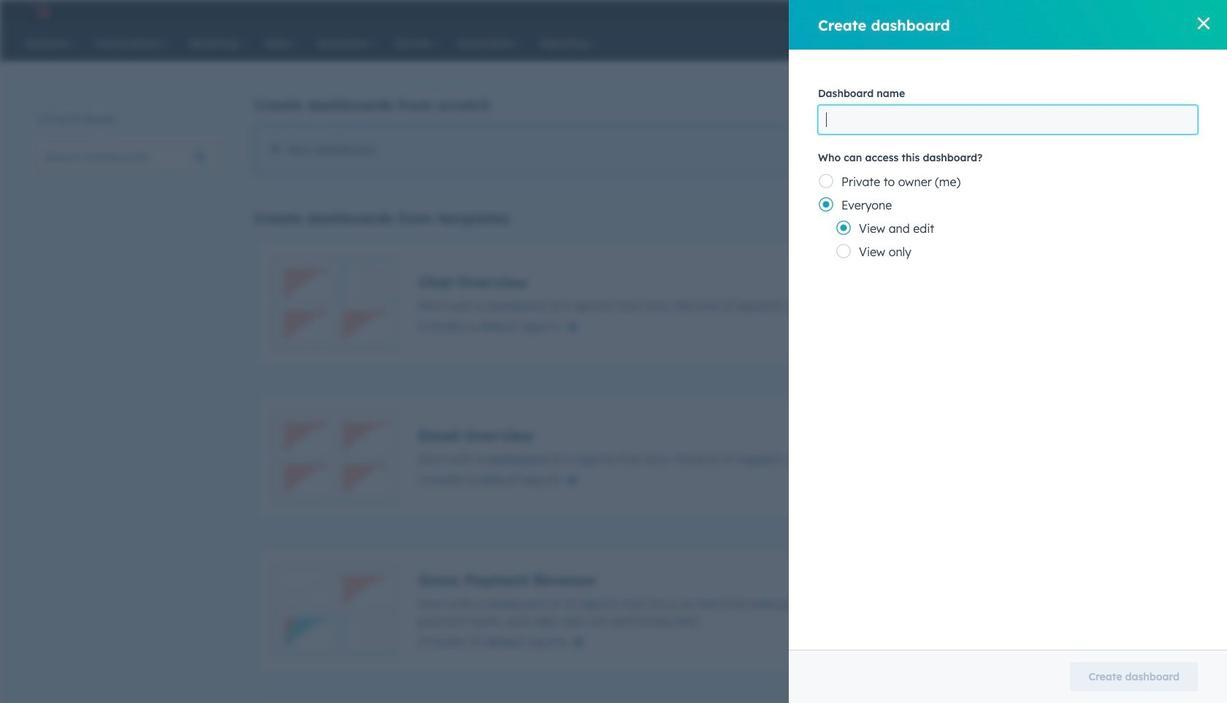 Task type: locate. For each thing, give the bounding box(es) containing it.
None text field
[[818, 105, 1198, 134]]

marketplaces image
[[936, 7, 950, 20]]

menu
[[830, 0, 1199, 23]]

james peterson image
[[1047, 5, 1060, 18]]

None checkbox
[[254, 239, 1149, 369], [254, 392, 1149, 522], [254, 546, 1149, 676], [254, 699, 1149, 703], [254, 239, 1149, 369], [254, 392, 1149, 522], [254, 546, 1149, 676], [254, 699, 1149, 703]]

Search HubSpot search field
[[1011, 31, 1165, 56]]

Search search field
[[35, 142, 218, 172]]

None checkbox
[[254, 126, 1149, 174]]



Task type: vqa. For each thing, say whether or not it's contained in the screenshot.
Search SEARCH BOX
yes



Task type: describe. For each thing, give the bounding box(es) containing it.
close image
[[1198, 18, 1210, 29]]



